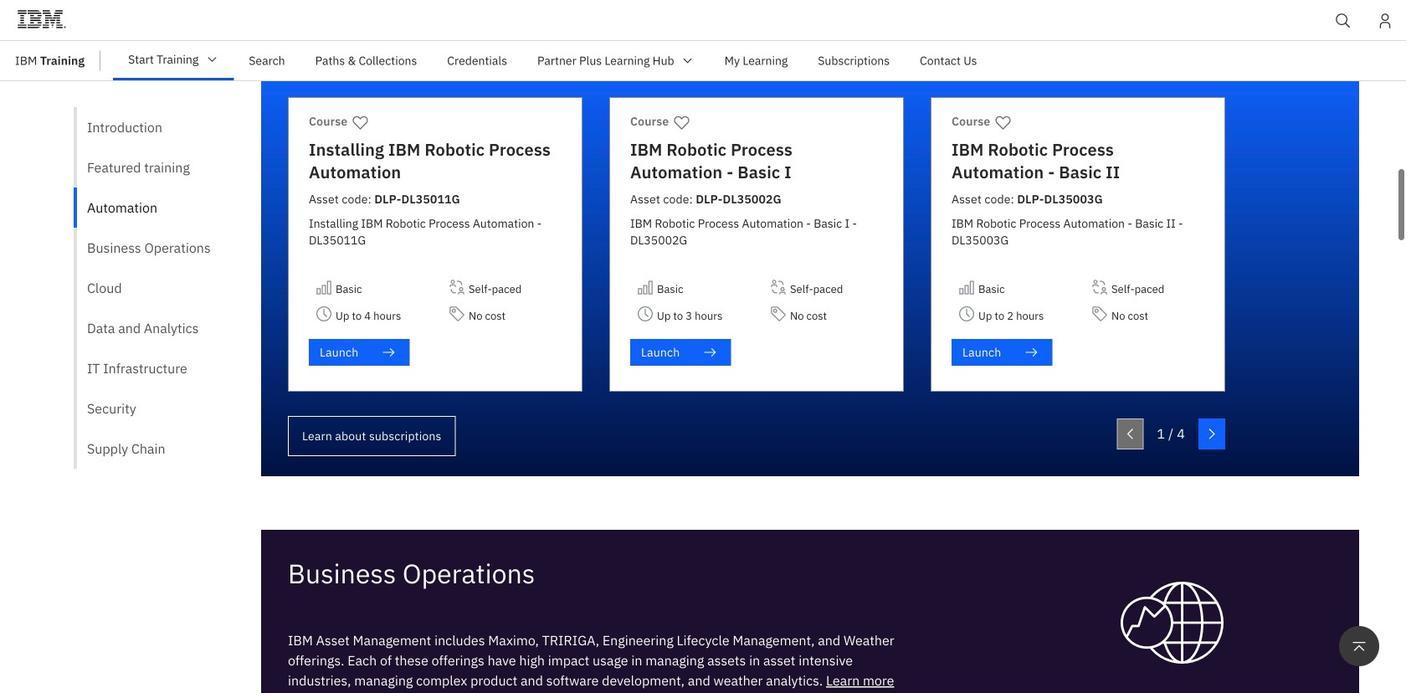 Task type: locate. For each thing, give the bounding box(es) containing it.
start training image
[[205, 53, 219, 66]]

notifications image
[[1377, 13, 1394, 29]]

ibm platform name element
[[0, 0, 1406, 48], [0, 41, 1406, 81], [113, 41, 1406, 80]]



Task type: vqa. For each thing, say whether or not it's contained in the screenshot.
Start Training image
yes



Task type: describe. For each thing, give the bounding box(es) containing it.
partner plus learning hub image
[[681, 54, 695, 67]]

scroll to top image
[[1351, 638, 1368, 655]]

search image
[[1335, 13, 1352, 29]]



